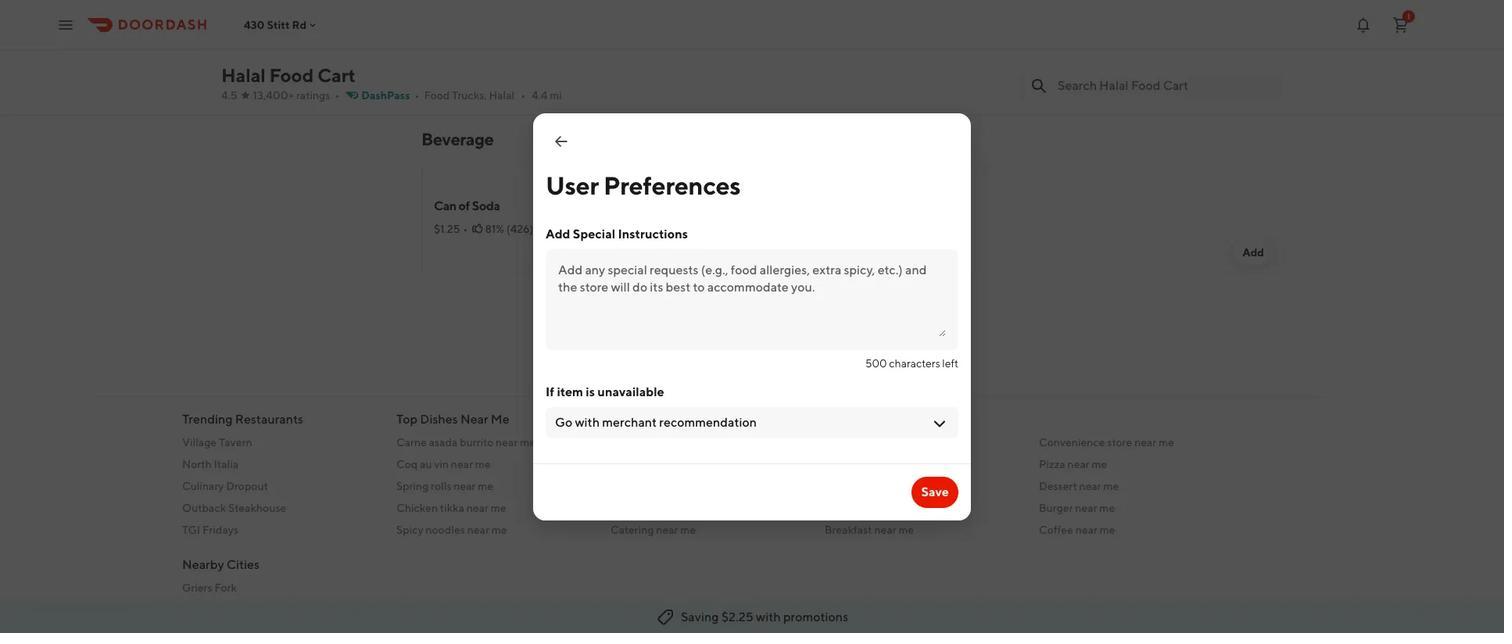 Task type: describe. For each thing, give the bounding box(es) containing it.
near down top cuisines near me
[[672, 436, 695, 449]]

breakfast near me
[[825, 524, 914, 536]]

tikka
[[440, 502, 464, 514]]

culinary dropout link
[[182, 478, 378, 494]]

me down dessert near me
[[1099, 502, 1115, 514]]

catering
[[611, 524, 654, 536]]

cart
[[317, 64, 356, 86]]

me up pizza near me link
[[1159, 436, 1174, 449]]

dessert near me
[[1039, 480, 1119, 493]]

special
[[573, 226, 615, 241]]

may
[[779, 331, 797, 342]]

tavern
[[219, 436, 252, 449]]

italia
[[214, 458, 238, 471]]

me down the american near me "link"
[[894, 458, 909, 471]]

matthews
[[182, 604, 232, 616]]

0 horizontal spatial restaurants
[[235, 412, 303, 427]]

4.4
[[532, 89, 548, 102]]

me inside "link"
[[491, 502, 506, 514]]

dashpass
[[361, 89, 410, 102]]

me right catering
[[680, 524, 696, 536]]

near down dessert near me
[[1075, 502, 1097, 514]]

ratings
[[296, 89, 330, 102]]

catering near me link
[[611, 522, 806, 538]]

near down restaurants near me at the bottom left of page
[[652, 458, 674, 471]]

characters
[[889, 357, 940, 369]]

add inside user preferences dialog
[[546, 226, 570, 241]]

left
[[942, 357, 958, 369]]

0 vertical spatial food
[[269, 64, 314, 86]]

between
[[825, 331, 863, 342]]

back image
[[552, 132, 571, 150]]

pizza near me
[[1039, 458, 1107, 471]]

near for dishes
[[460, 412, 488, 427]]

outback steakhouse link
[[182, 500, 378, 516]]

preferences
[[603, 170, 741, 200]]

near for cuisines
[[685, 412, 713, 427]]

convenience store near me
[[1039, 436, 1174, 449]]

by
[[892, 306, 902, 317]]

0 horizontal spatial beverage
[[234, 59, 280, 71]]

halal food cart
[[221, 64, 356, 86]]

steakhouse
[[228, 502, 286, 514]]

au
[[420, 458, 432, 471]]

asada
[[429, 436, 458, 449]]

burger
[[1039, 502, 1073, 514]]

81% (426)
[[485, 223, 533, 235]]

top for top dishes near me
[[396, 412, 418, 427]]

american near me
[[825, 436, 915, 449]]

carne asada burrito near me
[[396, 436, 536, 449]]

spring rolls near me
[[396, 480, 493, 493]]

this
[[780, 306, 797, 317]]

if item is unavailable
[[546, 384, 664, 399]]

me down mexican near me link
[[900, 480, 915, 493]]

vin
[[434, 458, 449, 471]]

me up burger near me link
[[1103, 480, 1119, 493]]

spring
[[396, 480, 429, 493]]

chicken tikka near me
[[396, 502, 506, 514]]

near inside "link"
[[466, 502, 489, 514]]

mexican near me link
[[825, 457, 1020, 472]]

me down sandwich near me link
[[899, 524, 914, 536]]

500
[[865, 357, 887, 369]]

coffee near me link
[[1039, 522, 1234, 538]]

are
[[825, 306, 839, 317]]

pizza
[[1039, 458, 1065, 471]]

meals button
[[221, 23, 403, 51]]

saving
[[681, 610, 719, 625]]

open menu image
[[56, 15, 75, 34]]

me down convenience store near me
[[1092, 458, 1107, 471]]

stitt
[[267, 18, 290, 31]]

convenience
[[1039, 436, 1105, 449]]

spanish
[[611, 458, 650, 471]]

9. falafel on pita image
[[735, 0, 846, 96]]

coq
[[396, 458, 418, 471]]

near down mexican near me
[[875, 480, 897, 493]]

near down chicken tikka near me "link"
[[467, 524, 489, 536]]

mexican near me
[[825, 458, 909, 471]]

near inside "link"
[[875, 436, 897, 449]]

chicken tikka near me link
[[396, 500, 592, 516]]

fridays
[[202, 524, 238, 536]]

near up coq au vin near me link
[[496, 436, 518, 449]]

prices may differ between delivery and pickup.
[[750, 331, 954, 342]]

near right vin
[[451, 458, 473, 471]]

me inside "link"
[[899, 436, 915, 449]]

trending for trending categories
[[825, 412, 875, 427]]

store
[[1107, 436, 1132, 449]]

the
[[904, 306, 919, 317]]

outback
[[182, 502, 226, 514]]

7. falafel salad image
[[1172, 0, 1283, 96]]

mexican
[[825, 458, 867, 471]]

griers
[[182, 582, 212, 594]]

with
[[756, 610, 781, 625]]

matthews link
[[182, 602, 378, 618]]

1 items, open order cart image
[[1392, 15, 1410, 34]]

unavailable
[[598, 384, 664, 399]]

top for top cuisines near me
[[611, 412, 632, 427]]

dropout
[[226, 480, 268, 493]]

north
[[182, 458, 212, 471]]

coffee
[[1039, 524, 1073, 536]]

430 stitt rd
[[244, 18, 307, 31]]

prices for prices on this menu are set directly by the merchant
[[738, 306, 765, 317]]

american near me link
[[825, 435, 1020, 450]]

north italia link
[[182, 457, 378, 472]]

500 characters left
[[865, 357, 958, 369]]

breakfast
[[825, 524, 872, 536]]

spicy noodles near me
[[396, 524, 507, 536]]

menu
[[799, 306, 823, 317]]

cuisines
[[634, 412, 682, 427]]

promotions
[[783, 610, 848, 625]]

• right $1.25
[[463, 223, 468, 235]]



Task type: vqa. For each thing, say whether or not it's contained in the screenshot.
the Offers button
no



Task type: locate. For each thing, give the bounding box(es) containing it.
spanish near me link
[[611, 457, 806, 472]]

1 horizontal spatial me
[[715, 412, 734, 427]]

$1.25
[[434, 223, 460, 235]]

restaurants up village tavern link
[[235, 412, 303, 427]]

if
[[546, 384, 554, 399]]

halal
[[221, 64, 266, 86], [489, 89, 515, 102]]

food trucks, halal • 4.4 mi
[[424, 89, 562, 102]]

near right tikka
[[466, 502, 489, 514]]

halal right trucks,
[[489, 89, 515, 102]]

me up coq au vin near me link
[[520, 436, 536, 449]]

prices left on
[[738, 306, 765, 317]]

me down the burrito
[[475, 458, 491, 471]]

outback steakhouse
[[182, 502, 286, 514]]

burger near me
[[1039, 502, 1115, 514]]

food left trucks,
[[424, 89, 450, 102]]

me up spanish near me link
[[697, 436, 712, 449]]

near down trending categories
[[875, 436, 897, 449]]

top cuisines near me
[[611, 412, 734, 427]]

4.5
[[221, 89, 237, 102]]

1 horizontal spatial restaurants
[[611, 436, 670, 449]]

rolls
[[431, 480, 451, 493]]

Item Search search field
[[1058, 77, 1270, 95]]

nearby
[[182, 557, 224, 572]]

catering near me
[[611, 524, 696, 536]]

near
[[496, 436, 518, 449], [672, 436, 695, 449], [875, 436, 897, 449], [1134, 436, 1157, 449], [451, 458, 473, 471], [652, 458, 674, 471], [869, 458, 891, 471], [1068, 458, 1090, 471], [454, 480, 476, 493], [875, 480, 897, 493], [1079, 480, 1101, 493], [466, 502, 489, 514], [1075, 502, 1097, 514], [467, 524, 489, 536], [656, 524, 678, 536], [874, 524, 896, 536], [1076, 524, 1098, 536]]

near up pizza near me link
[[1134, 436, 1157, 449]]

0 vertical spatial prices
[[738, 306, 765, 317]]

culinary
[[182, 480, 224, 493]]

cities
[[227, 557, 260, 572]]

dishes
[[420, 412, 458, 427]]

meals
[[234, 30, 263, 43]]

me up chicken tikka near me "link"
[[478, 480, 493, 493]]

1 horizontal spatial halal
[[489, 89, 515, 102]]

0 vertical spatial beverage
[[234, 59, 280, 71]]

• right dashpass
[[415, 89, 419, 102]]

near up sandwich near me
[[869, 458, 891, 471]]

0 horizontal spatial halal
[[221, 64, 266, 86]]

1 vertical spatial halal
[[489, 89, 515, 102]]

restaurants
[[235, 412, 303, 427], [611, 436, 670, 449]]

user
[[546, 170, 599, 200]]

me down categories
[[899, 436, 915, 449]]

spicy
[[396, 524, 423, 536]]

add special instructions
[[546, 226, 688, 241]]

village
[[182, 436, 217, 449]]

near right breakfast
[[874, 524, 896, 536]]

restaurants near me
[[611, 436, 712, 449]]

0 horizontal spatial me
[[491, 412, 509, 427]]

me down "spring rolls near me" link
[[491, 502, 506, 514]]

soda
[[472, 199, 500, 213]]

trending for trending restaurants
[[182, 412, 233, 427]]

near down burger near me
[[1076, 524, 1098, 536]]

pickup.
[[922, 331, 954, 342]]

american
[[825, 436, 873, 449]]

saving $2.25 with promotions
[[681, 610, 848, 625]]

0 vertical spatial restaurants
[[235, 412, 303, 427]]

1 horizontal spatial trending
[[825, 412, 875, 427]]

me down restaurants near me at the bottom left of page
[[676, 458, 692, 471]]

restaurants up spanish
[[611, 436, 670, 449]]

set
[[841, 306, 854, 317]]

430 stitt rd button
[[244, 18, 319, 31]]

save button
[[912, 476, 958, 508]]

• left 4.4
[[521, 89, 525, 102]]

spring rolls near me link
[[396, 478, 592, 494]]

food up 13,400+ ratings •
[[269, 64, 314, 86]]

near right rolls
[[454, 480, 476, 493]]

1 vertical spatial beverage
[[421, 129, 494, 149]]

me for top cuisines near me
[[715, 412, 734, 427]]

delivery
[[865, 331, 901, 342]]

0 horizontal spatial food
[[269, 64, 314, 86]]

near
[[460, 412, 488, 427], [685, 412, 713, 427]]

near right catering
[[656, 524, 678, 536]]

trending up the village
[[182, 412, 233, 427]]

sandwich near me link
[[825, 478, 1020, 494]]

halal up 4.5 on the top
[[221, 64, 266, 86]]

1 near from the left
[[460, 412, 488, 427]]

coq au vin near me link
[[396, 457, 592, 472]]

1 horizontal spatial beverage
[[421, 129, 494, 149]]

near up the restaurants near me link
[[685, 412, 713, 427]]

near up burger near me
[[1079, 480, 1101, 493]]

beverage down trucks,
[[421, 129, 494, 149]]

1 me from the left
[[491, 412, 509, 427]]

coffee near me
[[1039, 524, 1115, 536]]

near up the burrito
[[460, 412, 488, 427]]

beverage down 'meals'
[[234, 59, 280, 71]]

user preferences dialog
[[533, 113, 971, 520]]

Add Special Instructions text field
[[558, 262, 946, 337]]

me
[[520, 436, 536, 449], [697, 436, 712, 449], [899, 436, 915, 449], [1159, 436, 1174, 449], [475, 458, 491, 471], [676, 458, 692, 471], [894, 458, 909, 471], [1092, 458, 1107, 471], [478, 480, 493, 493], [900, 480, 915, 493], [1103, 480, 1119, 493], [491, 502, 506, 514], [1099, 502, 1115, 514], [491, 524, 507, 536], [680, 524, 696, 536], [899, 524, 914, 536], [1100, 524, 1115, 536]]

trending restaurants
[[182, 412, 303, 427]]

1
[[1407, 11, 1410, 21]]

(426)
[[506, 223, 533, 235]]

culinary dropout
[[182, 480, 268, 493]]

save
[[921, 484, 949, 499]]

griers fork link
[[182, 580, 378, 596]]

• down the cart
[[335, 89, 339, 102]]

tgi fridays
[[182, 524, 238, 536]]

prices left 'may'
[[750, 331, 777, 342]]

beverage
[[234, 59, 280, 71], [421, 129, 494, 149]]

instructions
[[618, 226, 688, 241]]

0 horizontal spatial trending
[[182, 412, 233, 427]]

1 horizontal spatial top
[[611, 412, 632, 427]]

prices for prices may differ between delivery and pickup.
[[750, 331, 777, 342]]

1 top from the left
[[396, 412, 418, 427]]

me up carne asada burrito near me link
[[491, 412, 509, 427]]

1 trending from the left
[[182, 412, 233, 427]]

carne
[[396, 436, 427, 449]]

categories
[[878, 412, 940, 427]]

village tavern link
[[182, 435, 378, 450]]

directly
[[856, 306, 890, 317]]

nearby cities
[[182, 557, 260, 572]]

burger near me link
[[1039, 500, 1234, 516]]

1 vertical spatial prices
[[750, 331, 777, 342]]

2 trending from the left
[[825, 412, 875, 427]]

0 horizontal spatial top
[[396, 412, 418, 427]]

dessert
[[1039, 480, 1077, 493]]

0 horizontal spatial near
[[460, 412, 488, 427]]

1 vertical spatial restaurants
[[611, 436, 670, 449]]

pizza near me link
[[1039, 457, 1234, 472]]

top down unavailable
[[611, 412, 632, 427]]

2 me from the left
[[715, 412, 734, 427]]

trending up american
[[825, 412, 875, 427]]

dessert near me link
[[1039, 478, 1234, 494]]

1 vertical spatial food
[[424, 89, 450, 102]]

user preferences
[[546, 170, 741, 200]]

differ
[[799, 331, 823, 342]]

$2.25
[[721, 610, 754, 625]]

me up the restaurants near me link
[[715, 412, 734, 427]]

81%
[[485, 223, 504, 235]]

me down burger near me link
[[1100, 524, 1115, 536]]

trending categories
[[825, 412, 940, 427]]

0 vertical spatial halal
[[221, 64, 266, 86]]

2 near from the left
[[685, 412, 713, 427]]

item
[[557, 384, 583, 399]]

rd
[[292, 18, 307, 31]]

near up dessert near me
[[1068, 458, 1090, 471]]

griers fork
[[182, 582, 237, 594]]

sandwich
[[825, 480, 873, 493]]

top up carne
[[396, 412, 418, 427]]

can
[[434, 199, 456, 213]]

1 horizontal spatial near
[[685, 412, 713, 427]]

430
[[244, 18, 265, 31]]

me for top dishes near me
[[491, 412, 509, 427]]

2 top from the left
[[611, 412, 632, 427]]

restaurants near me link
[[611, 435, 806, 450]]

can of soda
[[434, 199, 500, 213]]

notification bell image
[[1354, 15, 1373, 34]]

me down chicken tikka near me "link"
[[491, 524, 507, 536]]

1 horizontal spatial food
[[424, 89, 450, 102]]



